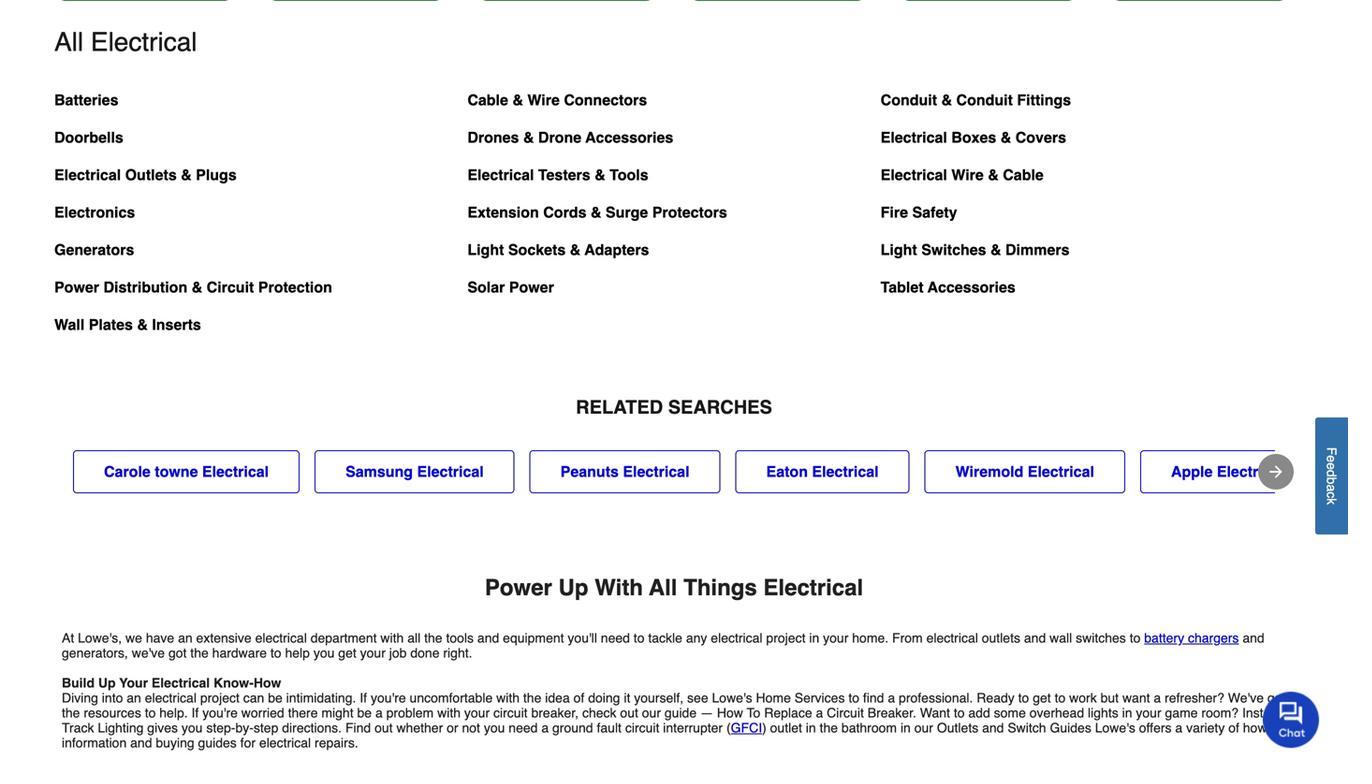 Task type: locate. For each thing, give the bounding box(es) containing it.
get right help
[[338, 646, 357, 661]]

have
[[146, 631, 174, 646]]

0 vertical spatial accessories
[[586, 129, 674, 146]]

generators link
[[54, 237, 134, 274]]

1 vertical spatial got
[[1268, 691, 1286, 706]]

electrical right samsung at the left
[[417, 463, 484, 480]]

0 vertical spatial need
[[601, 631, 630, 646]]

if right might
[[360, 691, 367, 706]]

got right we've
[[169, 646, 187, 661]]

find
[[863, 691, 885, 706]]

got right 'we've'
[[1268, 691, 1286, 706]]

wall
[[1050, 631, 1073, 646]]

electrical testers & tools
[[468, 166, 649, 184]]

fire safety
[[881, 204, 958, 221]]

& left dimmers on the right
[[991, 241, 1002, 258]]

peanuts
[[561, 463, 619, 480]]

and
[[478, 631, 499, 646], [1025, 631, 1046, 646], [1243, 631, 1265, 646], [983, 721, 1004, 736], [130, 736, 152, 751]]

& left the plugs
[[181, 166, 192, 184]]

with left breaker,
[[497, 691, 520, 706]]

power for distribution
[[54, 279, 99, 296]]

of right idea
[[574, 691, 585, 706]]

get up switch
[[1033, 691, 1052, 706]]

& for power distribution & circuit protection
[[192, 279, 203, 296]]

you right not
[[484, 721, 505, 736]]

circuit inside diving into an electrical project can be intimidating. if you're uncomfortable with the idea of doing it yourself, see lowe's home services to find a professional. ready to get to work but want a refresher? we've got the resources to help. if you're worried there might be a problem with your circuit breaker, check out our guide — how to replace a circuit breaker. want to add some overhead lights in your game room? install track lighting gives you step-by-step directions. find out whether or not you need a ground fault circuit interrupter (
[[827, 706, 864, 721]]

cable down covers
[[1003, 166, 1044, 184]]

fittings
[[1018, 91, 1072, 109]]

worried
[[241, 706, 284, 721]]

0 horizontal spatial cable
[[468, 91, 508, 109]]

the inside ) outlet in the bathroom in our outlets and switch guides lowe's offers a variety of how-to information and buying guides for electrical repairs.
[[820, 721, 838, 736]]

0 horizontal spatial how
[[254, 676, 281, 691]]

project
[[767, 631, 806, 646], [200, 691, 240, 706]]

1 vertical spatial an
[[127, 691, 141, 706]]

0 horizontal spatial outlets
[[125, 166, 177, 184]]

track
[[62, 721, 94, 736]]

to left help.
[[145, 706, 156, 721]]

0 vertical spatial circuit
[[207, 279, 254, 296]]

your inside the 'and generators, we've got the hardware to help you get your job done right.'
[[360, 646, 386, 661]]

our right it
[[642, 706, 661, 721]]

to left the tackle
[[634, 631, 645, 646]]

an right into
[[127, 691, 141, 706]]

and left the wall
[[1025, 631, 1046, 646]]

refresher?
[[1165, 691, 1225, 706]]

0 horizontal spatial all
[[54, 27, 83, 57]]

1 horizontal spatial cable
[[1003, 166, 1044, 184]]

resources
[[84, 706, 141, 721]]

you left step-
[[182, 721, 203, 736]]

outlets
[[125, 166, 177, 184], [937, 721, 979, 736]]

of inside diving into an electrical project can be intimidating. if you're uncomfortable with the idea of doing it yourself, see lowe's home services to find a professional. ready to get to work but want a refresher? we've got the resources to help. if you're worried there might be a problem with your circuit breaker, check out our guide — how to replace a circuit breaker. want to add some overhead lights in your game room? install track lighting gives you step-by-step directions. find out whether or not you need a ground fault circuit interrupter (
[[574, 691, 585, 706]]

yourself,
[[634, 691, 684, 706]]

& right plates
[[137, 316, 148, 333]]

2 horizontal spatial you
[[484, 721, 505, 736]]

offers
[[1140, 721, 1172, 736]]

electrical right towne
[[202, 463, 269, 480]]

help.
[[159, 706, 188, 721]]

electrical inside diving into an electrical project can be intimidating. if you're uncomfortable with the idea of doing it yourself, see lowe's home services to find a professional. ready to get to work but want a refresher? we've got the resources to help. if you're worried there might be a problem with your circuit breaker, check out our guide — how to replace a circuit breaker. want to add some overhead lights in your game room? install track lighting gives you step-by-step directions. find out whether or not you need a ground fault circuit interrupter (
[[145, 691, 197, 706]]

1 horizontal spatial up
[[559, 575, 589, 601]]

circuit left breaker.
[[827, 706, 864, 721]]

our inside diving into an electrical project can be intimidating. if you're uncomfortable with the idea of doing it yourself, see lowe's home services to find a professional. ready to get to work but want a refresher? we've got the resources to help. if you're worried there might be a problem with your circuit breaker, check out our guide — how to replace a circuit breaker. want to add some overhead lights in your game room? install track lighting gives you step-by-step directions. find out whether or not you need a ground fault circuit interrupter (
[[642, 706, 661, 721]]

electrical
[[91, 27, 197, 57], [881, 129, 948, 146], [54, 166, 121, 184], [468, 166, 534, 184], [881, 166, 948, 184], [202, 463, 269, 480], [417, 463, 484, 480], [623, 463, 690, 480], [812, 463, 879, 480], [1028, 463, 1095, 480], [1217, 463, 1284, 480], [764, 575, 864, 601], [152, 676, 210, 691]]

& for light sockets & adapters
[[570, 241, 581, 258]]

1 horizontal spatial wire
[[952, 166, 984, 184]]

2 light from the left
[[881, 241, 918, 258]]

0 horizontal spatial you're
[[202, 706, 238, 721]]

1 horizontal spatial out
[[620, 706, 639, 721]]

project up step-
[[200, 691, 240, 706]]

1 horizontal spatial how
[[717, 706, 744, 721]]

outlets left the plugs
[[125, 166, 177, 184]]

gfci
[[731, 721, 762, 736]]

electronics
[[54, 204, 135, 221]]

circuit left protection
[[207, 279, 254, 296]]

conduit up boxes on the right of the page
[[957, 91, 1013, 109]]

right.
[[443, 646, 473, 661]]

0 horizontal spatial of
[[574, 691, 585, 706]]

& up inserts
[[192, 279, 203, 296]]

our down professional.
[[915, 721, 934, 736]]

out
[[620, 706, 639, 721], [375, 721, 393, 736]]

power down generators link
[[54, 279, 99, 296]]

1 horizontal spatial all
[[649, 575, 678, 601]]

with left not
[[437, 706, 461, 721]]

wire down electrical boxes & covers link
[[952, 166, 984, 184]]

boxes
[[952, 129, 997, 146]]

we
[[126, 631, 142, 646]]

& inside "link"
[[591, 204, 602, 221]]

in left want
[[901, 721, 911, 736]]

and right tools
[[478, 631, 499, 646]]

k
[[1325, 498, 1340, 505]]

0 horizontal spatial got
[[169, 646, 187, 661]]

buying
[[156, 736, 194, 751]]

& for electrical wire & cable
[[988, 166, 999, 184]]

& left tools at top
[[595, 166, 606, 184]]

light switches & dimmers link
[[881, 237, 1070, 274]]

& right "sockets"
[[570, 241, 581, 258]]

1 horizontal spatial light
[[881, 241, 918, 258]]

know-
[[214, 676, 254, 691]]

2 horizontal spatial with
[[497, 691, 520, 706]]

how right —
[[717, 706, 744, 721]]

& for electrical outlets & plugs
[[181, 166, 192, 184]]

wire up drone
[[528, 91, 560, 109]]

circuit
[[207, 279, 254, 296], [827, 706, 864, 721]]

1 vertical spatial circuit
[[827, 706, 864, 721]]

0 horizontal spatial light
[[468, 241, 504, 258]]

can
[[243, 691, 264, 706]]

in right but
[[1123, 706, 1133, 721]]

some
[[994, 706, 1026, 721]]

wiremold electrical link
[[925, 450, 1126, 494]]

1 horizontal spatial you're
[[371, 691, 406, 706]]

electrical right any
[[711, 631, 763, 646]]

the left hardware
[[190, 646, 209, 661]]

light
[[468, 241, 504, 258], [881, 241, 918, 258]]

towne
[[155, 463, 198, 480]]

need right "you'll"
[[601, 631, 630, 646]]

got inside diving into an electrical project can be intimidating. if you're uncomfortable with the idea of doing it yourself, see lowe's home services to find a professional. ready to get to work but want a refresher? we've got the resources to help. if you're worried there might be a problem with your circuit breaker, check out our guide — how to replace a circuit breaker. want to add some overhead lights in your game room? install track lighting gives you step-by-step directions. find out whether or not you need a ground fault circuit interrupter (
[[1268, 691, 1286, 706]]

0 vertical spatial up
[[559, 575, 589, 601]]

an right have
[[178, 631, 193, 646]]

0 horizontal spatial project
[[200, 691, 240, 706]]

1 horizontal spatial lowe's
[[1096, 721, 1136, 736]]

tools
[[610, 166, 649, 184]]

1 conduit from the left
[[881, 91, 938, 109]]

tablet accessories
[[881, 279, 1016, 296]]

related
[[576, 397, 663, 418]]

and generators, we've got the hardware to help you get your job done right.
[[62, 631, 1265, 661]]

connectors
[[564, 91, 647, 109]]

if
[[360, 691, 367, 706], [192, 706, 199, 721]]

electrical right extensive
[[255, 631, 307, 646]]

there
[[288, 706, 318, 721]]

fire safety link
[[881, 199, 958, 237]]

out right find
[[375, 721, 393, 736]]

1 horizontal spatial project
[[767, 631, 806, 646]]

& left drone
[[523, 129, 534, 146]]

work
[[1070, 691, 1097, 706]]

and left the buying
[[130, 736, 152, 751]]

to right room?
[[1272, 721, 1283, 736]]

tablet
[[881, 279, 924, 296]]

e up the b
[[1325, 463, 1340, 470]]

you inside the 'and generators, we've got the hardware to help you get your job done right.'
[[314, 646, 335, 661]]

lighting
[[98, 721, 144, 736]]

power distribution & circuit protection
[[54, 279, 332, 296]]

electrical up gives
[[145, 691, 197, 706]]

1 vertical spatial wire
[[952, 166, 984, 184]]

0 vertical spatial how
[[254, 676, 281, 691]]

if right help.
[[192, 706, 199, 721]]

light for light switches & dimmers
[[881, 241, 918, 258]]

0 horizontal spatial wire
[[528, 91, 560, 109]]

samsung electrical link
[[315, 450, 515, 494]]

cords
[[543, 204, 587, 221]]

1 vertical spatial how
[[717, 706, 744, 721]]

1 horizontal spatial accessories
[[928, 279, 1016, 296]]

electrical up help.
[[152, 676, 210, 691]]

1 horizontal spatial with
[[437, 706, 461, 721]]

1 vertical spatial accessories
[[928, 279, 1016, 296]]

to
[[634, 631, 645, 646], [1130, 631, 1141, 646], [271, 646, 282, 661], [849, 691, 860, 706], [1019, 691, 1030, 706], [1055, 691, 1066, 706], [145, 706, 156, 721], [954, 706, 965, 721], [1272, 721, 1283, 736]]

a inside ) outlet in the bathroom in our outlets and switch guides lowe's offers a variety of how-to information and buying guides for electrical repairs.
[[1176, 721, 1183, 736]]

0 vertical spatial of
[[574, 691, 585, 706]]

0 vertical spatial lowe's
[[712, 691, 753, 706]]

0 horizontal spatial our
[[642, 706, 661, 721]]

1 horizontal spatial got
[[1268, 691, 1286, 706]]

to left help
[[271, 646, 282, 661]]

peanuts electrical link
[[530, 450, 721, 494]]

0 horizontal spatial need
[[509, 721, 538, 736]]

with
[[381, 631, 404, 646], [497, 691, 520, 706], [437, 706, 461, 721]]

you're up find
[[371, 691, 406, 706]]

0 vertical spatial get
[[338, 646, 357, 661]]

1 horizontal spatial get
[[1033, 691, 1052, 706]]

e
[[1325, 455, 1340, 463], [1325, 463, 1340, 470]]

1 vertical spatial outlets
[[937, 721, 979, 736]]

and right chargers
[[1243, 631, 1265, 646]]

tackle
[[648, 631, 683, 646]]

up left with
[[559, 575, 589, 601]]

switches
[[1076, 631, 1127, 646]]

1 horizontal spatial circuit
[[827, 706, 864, 721]]

for
[[240, 736, 256, 751]]

1 horizontal spatial outlets
[[937, 721, 979, 736]]

accessories up tools at top
[[586, 129, 674, 146]]

0 horizontal spatial up
[[98, 676, 116, 691]]

distribution
[[103, 279, 188, 296]]

1 vertical spatial lowe's
[[1096, 721, 1136, 736]]

wall
[[54, 316, 85, 333]]

1 vertical spatial of
[[1229, 721, 1240, 736]]

0 vertical spatial wire
[[528, 91, 560, 109]]

but
[[1101, 691, 1119, 706]]

0 horizontal spatial lowe's
[[712, 691, 753, 706]]

covers
[[1016, 129, 1067, 146]]

protectors
[[653, 204, 727, 221]]

0 horizontal spatial you
[[182, 721, 203, 736]]

in right outlet
[[806, 721, 816, 736]]

be right might
[[357, 706, 372, 721]]

of left how-
[[1229, 721, 1240, 736]]

0 vertical spatial all
[[54, 27, 83, 57]]

your left job at bottom
[[360, 646, 386, 661]]

up for your
[[98, 676, 116, 691]]

wall plates & inserts
[[54, 316, 201, 333]]

1 horizontal spatial our
[[915, 721, 934, 736]]

build
[[62, 676, 95, 691]]

get inside diving into an electrical project can be intimidating. if you're uncomfortable with the idea of doing it yourself, see lowe's home services to find a professional. ready to get to work but want a refresher? we've got the resources to help. if you're worried there might be a problem with your circuit breaker, check out our guide — how to replace a circuit breaker. want to add some overhead lights in your game room? install track lighting gives you step-by-step directions. find out whether or not you need a ground fault circuit interrupter (
[[1033, 691, 1052, 706]]

a inside button
[[1325, 485, 1340, 492]]

idea
[[545, 691, 570, 706]]

e up d at the bottom
[[1325, 455, 1340, 463]]

1 horizontal spatial conduit
[[957, 91, 1013, 109]]

from
[[893, 631, 923, 646]]

1 horizontal spatial an
[[178, 631, 193, 646]]

generators
[[54, 241, 134, 258]]

light down fire safety link
[[881, 241, 918, 258]]

your left game
[[1136, 706, 1162, 721]]

circuit right fault
[[626, 721, 660, 736]]

1 horizontal spatial you
[[314, 646, 335, 661]]

project inside diving into an electrical project can be intimidating. if you're uncomfortable with the idea of doing it yourself, see lowe's home services to find a professional. ready to get to work but want a refresher? we've got the resources to help. if you're worried there might be a problem with your circuit breaker, check out our guide — how to replace a circuit breaker. want to add some overhead lights in your game room? install track lighting gives you step-by-step directions. find out whether or not you need a ground fault circuit interrupter (
[[200, 691, 240, 706]]

conduit up electrical boxes & covers
[[881, 91, 938, 109]]

accessories down the light switches & dimmers link
[[928, 279, 1016, 296]]

any
[[686, 631, 708, 646]]

1 vertical spatial need
[[509, 721, 538, 736]]

you're
[[371, 691, 406, 706], [202, 706, 238, 721]]

all right with
[[649, 575, 678, 601]]

0 horizontal spatial an
[[127, 691, 141, 706]]

power for up
[[485, 575, 552, 601]]

got inside the 'and generators, we've got the hardware to help you get your job done right.'
[[169, 646, 187, 661]]

need left ground
[[509, 721, 538, 736]]

out right the check
[[620, 706, 639, 721]]

all up batteries
[[54, 27, 83, 57]]

wiremold
[[956, 463, 1024, 480]]

want
[[920, 706, 951, 721]]

up left your
[[98, 676, 116, 691]]

1 vertical spatial project
[[200, 691, 240, 706]]

electrical down there
[[259, 736, 311, 751]]

0 horizontal spatial circuit
[[207, 279, 254, 296]]

to inside the 'and generators, we've got the hardware to help you get your job done right.'
[[271, 646, 282, 661]]

0 horizontal spatial accessories
[[586, 129, 674, 146]]

with left all
[[381, 631, 404, 646]]

electrical down doorbells link
[[54, 166, 121, 184]]

build up your electrical know-how
[[62, 676, 281, 691]]

& for electrical boxes & covers
[[1001, 129, 1012, 146]]

0 horizontal spatial get
[[338, 646, 357, 661]]

0 vertical spatial got
[[169, 646, 187, 661]]

0 horizontal spatial conduit
[[881, 91, 938, 109]]

electrical right 'apple'
[[1217, 463, 1284, 480]]

0 horizontal spatial be
[[268, 691, 283, 706]]

how up worried
[[254, 676, 281, 691]]

wire
[[528, 91, 560, 109], [952, 166, 984, 184]]

lowe's inside diving into an electrical project can be intimidating. if you're uncomfortable with the idea of doing it yourself, see lowe's home services to find a professional. ready to get to work but want a refresher? we've got the resources to help. if you're worried there might be a problem with your circuit breaker, check out our guide — how to replace a circuit breaker. want to add some overhead lights in your game room? install track lighting gives you step-by-step directions. find out whether or not you need a ground fault circuit interrupter (
[[712, 691, 753, 706]]

need inside diving into an electrical project can be intimidating. if you're uncomfortable with the idea of doing it yourself, see lowe's home services to find a professional. ready to get to work but want a refresher? we've got the resources to help. if you're worried there might be a problem with your circuit breaker, check out our guide — how to replace a circuit breaker. want to add some overhead lights in your game room? install track lighting gives you step-by-step directions. find out whether or not you need a ground fault circuit interrupter (
[[509, 721, 538, 736]]

1 vertical spatial get
[[1033, 691, 1052, 706]]

you right help
[[314, 646, 335, 661]]

1 vertical spatial up
[[98, 676, 116, 691]]

electrical right 'from'
[[927, 631, 979, 646]]

electrical
[[255, 631, 307, 646], [711, 631, 763, 646], [927, 631, 979, 646], [145, 691, 197, 706], [259, 736, 311, 751]]

a
[[1325, 485, 1340, 492], [888, 691, 896, 706], [1154, 691, 1162, 706], [376, 706, 383, 721], [816, 706, 824, 721], [542, 721, 549, 736], [1176, 721, 1183, 736]]

your left home.
[[823, 631, 849, 646]]

lowe's up '('
[[712, 691, 753, 706]]

light up solar
[[468, 241, 504, 258]]

1 vertical spatial all
[[649, 575, 678, 601]]

problem
[[386, 706, 434, 721]]

& right boxes on the right of the page
[[1001, 129, 1012, 146]]

switches
[[922, 241, 987, 258]]

all electrical
[[54, 27, 197, 57]]

1 horizontal spatial of
[[1229, 721, 1240, 736]]

& left surge
[[591, 204, 602, 221]]

project up home
[[767, 631, 806, 646]]

get inside the 'and generators, we've got the hardware to help you get your job done right.'
[[338, 646, 357, 661]]

1 light from the left
[[468, 241, 504, 258]]



Task type: describe. For each thing, give the bounding box(es) containing it.
replace
[[765, 706, 813, 721]]

fire
[[881, 204, 909, 221]]

electrical right eaton
[[812, 463, 879, 480]]

whether
[[397, 721, 443, 736]]

electrical right the wiremold
[[1028, 463, 1095, 480]]

circuit inside power distribution & circuit protection link
[[207, 279, 254, 296]]

to
[[747, 706, 761, 721]]

tablet accessories link
[[881, 274, 1016, 312]]

2 e from the top
[[1325, 463, 1340, 470]]

samsung
[[346, 463, 413, 480]]

carole
[[104, 463, 151, 480]]

step
[[254, 721, 279, 736]]

1 vertical spatial cable
[[1003, 166, 1044, 184]]

electrical up home.
[[764, 575, 864, 601]]

we've
[[132, 646, 165, 661]]

information
[[62, 736, 127, 751]]

f e e d b a c k button
[[1316, 418, 1349, 535]]

extension cords & surge protectors link
[[468, 199, 727, 237]]

1 horizontal spatial circuit
[[626, 721, 660, 736]]

to left work
[[1055, 691, 1066, 706]]

0 horizontal spatial circuit
[[494, 706, 528, 721]]

to inside ) outlet in the bathroom in our outlets and switch guides lowe's offers a variety of how-to information and buying guides for electrical repairs.
[[1272, 721, 1283, 736]]

apple electrical
[[1172, 463, 1284, 480]]

install
[[1243, 706, 1277, 721]]

electrical up batteries
[[91, 27, 197, 57]]

drone
[[538, 129, 582, 146]]

electrical outlets & plugs link
[[54, 162, 237, 199]]

cable & wire connectors
[[468, 91, 647, 109]]

electrical wire & cable link
[[881, 162, 1044, 199]]

1 e from the top
[[1325, 455, 1340, 463]]

chat invite button image
[[1264, 691, 1321, 748]]

& up drones
[[513, 91, 523, 109]]

0 vertical spatial cable
[[468, 91, 508, 109]]

electrical up extension
[[468, 166, 534, 184]]

doorbells
[[54, 129, 123, 146]]

check
[[583, 706, 617, 721]]

uncomfortable
[[410, 691, 493, 706]]

—
[[701, 706, 714, 721]]

your
[[119, 676, 148, 691]]

electrical right peanuts
[[623, 463, 690, 480]]

2 conduit from the left
[[957, 91, 1013, 109]]

0 vertical spatial outlets
[[125, 166, 177, 184]]

add
[[969, 706, 991, 721]]

into
[[102, 691, 123, 706]]

to left find
[[849, 691, 860, 706]]

0 horizontal spatial with
[[381, 631, 404, 646]]

of inside ) outlet in the bathroom in our outlets and switch guides lowe's offers a variety of how-to information and buying guides for electrical repairs.
[[1229, 721, 1240, 736]]

switch
[[1008, 721, 1047, 736]]

0 vertical spatial project
[[767, 631, 806, 646]]

) outlet in the bathroom in our outlets and switch guides lowe's offers a variety of how-to information and buying guides for electrical repairs.
[[62, 721, 1283, 751]]

and down ready
[[983, 721, 1004, 736]]

drones
[[468, 129, 519, 146]]

and inside the 'and generators, we've got the hardware to help you get your job done right.'
[[1243, 631, 1265, 646]]

solar power
[[468, 279, 554, 296]]

electrical up fire safety
[[881, 166, 948, 184]]

ready
[[977, 691, 1015, 706]]

wire inside cable & wire connectors link
[[528, 91, 560, 109]]

to left battery
[[1130, 631, 1141, 646]]

diving
[[62, 691, 98, 706]]

step-
[[206, 721, 236, 736]]

plugs
[[196, 166, 237, 184]]

interrupter
[[663, 721, 723, 736]]

your right or in the bottom of the page
[[464, 706, 490, 721]]

electrical left boxes on the right of the page
[[881, 129, 948, 146]]

apple
[[1172, 463, 1213, 480]]

the down build
[[62, 706, 80, 721]]

to left add
[[954, 706, 965, 721]]

power down "sockets"
[[509, 279, 554, 296]]

professional.
[[899, 691, 974, 706]]

lowe's inside ) outlet in the bathroom in our outlets and switch guides lowe's offers a variety of how-to information and buying guides for electrical repairs.
[[1096, 721, 1136, 736]]

light sockets & adapters
[[468, 241, 649, 258]]

f
[[1325, 447, 1340, 455]]

to right ready
[[1019, 691, 1030, 706]]

our inside ) outlet in the bathroom in our outlets and switch guides lowe's offers a variety of how-to information and buying guides for electrical repairs.
[[915, 721, 934, 736]]

0 horizontal spatial out
[[375, 721, 393, 736]]

power up with all things electrical
[[485, 575, 864, 601]]

extension cords & surge protectors
[[468, 204, 727, 221]]

home
[[756, 691, 791, 706]]

electrical inside ) outlet in the bathroom in our outlets and switch guides lowe's offers a variety of how-to information and buying guides for electrical repairs.
[[259, 736, 311, 751]]

power distribution & circuit protection link
[[54, 274, 332, 312]]

arrow right image
[[1267, 463, 1286, 481]]

electrical boxes & covers
[[881, 129, 1067, 146]]

at lowe's, we have an extensive electrical department with all the tools and equipment you'll need to tackle any electrical project in your home. from electrical outlets and wall switches to battery chargers
[[62, 631, 1240, 646]]

peanuts electrical
[[561, 463, 690, 480]]

extensive
[[196, 631, 252, 646]]

in left home.
[[810, 631, 820, 646]]

batteries link
[[54, 87, 118, 125]]

gives
[[147, 721, 178, 736]]

light for light sockets & adapters
[[468, 241, 504, 258]]

light switches & dimmers
[[881, 241, 1070, 258]]

by-
[[236, 721, 254, 736]]

room?
[[1202, 706, 1239, 721]]

outlets inside ) outlet in the bathroom in our outlets and switch guides lowe's offers a variety of how-to information and buying guides for electrical repairs.
[[937, 721, 979, 736]]

the inside the 'and generators, we've got the hardware to help you get your job done right.'
[[190, 646, 209, 661]]

doing
[[588, 691, 620, 706]]

apple electrical link
[[1141, 450, 1315, 494]]

(
[[727, 721, 731, 736]]

services
[[795, 691, 845, 706]]

protection
[[258, 279, 332, 296]]

plates
[[89, 316, 133, 333]]

0 horizontal spatial if
[[192, 706, 199, 721]]

& for wall plates & inserts
[[137, 316, 148, 333]]

0 vertical spatial an
[[178, 631, 193, 646]]

carole towne electrical
[[104, 463, 269, 480]]

we've
[[1229, 691, 1264, 706]]

& for extension cords & surge protectors
[[591, 204, 602, 221]]

1 horizontal spatial be
[[357, 706, 372, 721]]

& for electrical testers & tools
[[595, 166, 606, 184]]

an inside diving into an electrical project can be intimidating. if you're uncomfortable with the idea of doing it yourself, see lowe's home services to find a professional. ready to get to work but want a refresher? we've got the resources to help. if you're worried there might be a problem with your circuit breaker, check out our guide — how to replace a circuit breaker. want to add some overhead lights in your game room? install track lighting gives you step-by-step directions. find out whether or not you need a ground fault circuit interrupter (
[[127, 691, 141, 706]]

the right all
[[424, 631, 443, 646]]

carole towne electrical link
[[73, 450, 300, 494]]

equipment
[[503, 631, 564, 646]]

conduit & conduit fittings link
[[881, 87, 1072, 125]]

searches
[[668, 397, 773, 418]]

adapters
[[585, 241, 649, 258]]

in inside diving into an electrical project can be intimidating. if you're uncomfortable with the idea of doing it yourself, see lowe's home services to find a professional. ready to get to work but want a refresher? we've got the resources to help. if you're worried there might be a problem with your circuit breaker, check out our guide — how to replace a circuit breaker. want to add some overhead lights in your game room? install track lighting gives you step-by-step directions. find out whether or not you need a ground fault circuit interrupter (
[[1123, 706, 1133, 721]]

electronics link
[[54, 199, 135, 237]]

& for light switches & dimmers
[[991, 241, 1002, 258]]

wire inside electrical wire & cable link
[[952, 166, 984, 184]]

intimidating.
[[286, 691, 356, 706]]

want
[[1123, 691, 1151, 706]]

1 horizontal spatial need
[[601, 631, 630, 646]]

eaton electrical
[[767, 463, 879, 480]]

how inside diving into an electrical project can be intimidating. if you're uncomfortable with the idea of doing it yourself, see lowe's home services to find a professional. ready to get to work but want a refresher? we've got the resources to help. if you're worried there might be a problem with your circuit breaker, check out our guide — how to replace a circuit breaker. want to add some overhead lights in your game room? install track lighting gives you step-by-step directions. find out whether or not you need a ground fault circuit interrupter (
[[717, 706, 744, 721]]

electrical testers & tools link
[[468, 162, 649, 199]]

up for with
[[559, 575, 589, 601]]

it
[[624, 691, 631, 706]]

inserts
[[152, 316, 201, 333]]

1 horizontal spatial if
[[360, 691, 367, 706]]

game
[[1166, 706, 1198, 721]]

lights
[[1088, 706, 1119, 721]]

guides
[[1050, 721, 1092, 736]]

dimmers
[[1006, 241, 1070, 258]]

electrical wire & cable
[[881, 166, 1044, 184]]

& up electrical boxes & covers
[[942, 91, 953, 109]]

the left idea
[[523, 691, 542, 706]]

samsung electrical
[[346, 463, 484, 480]]



Task type: vqa. For each thing, say whether or not it's contained in the screenshot.
Brushes
no



